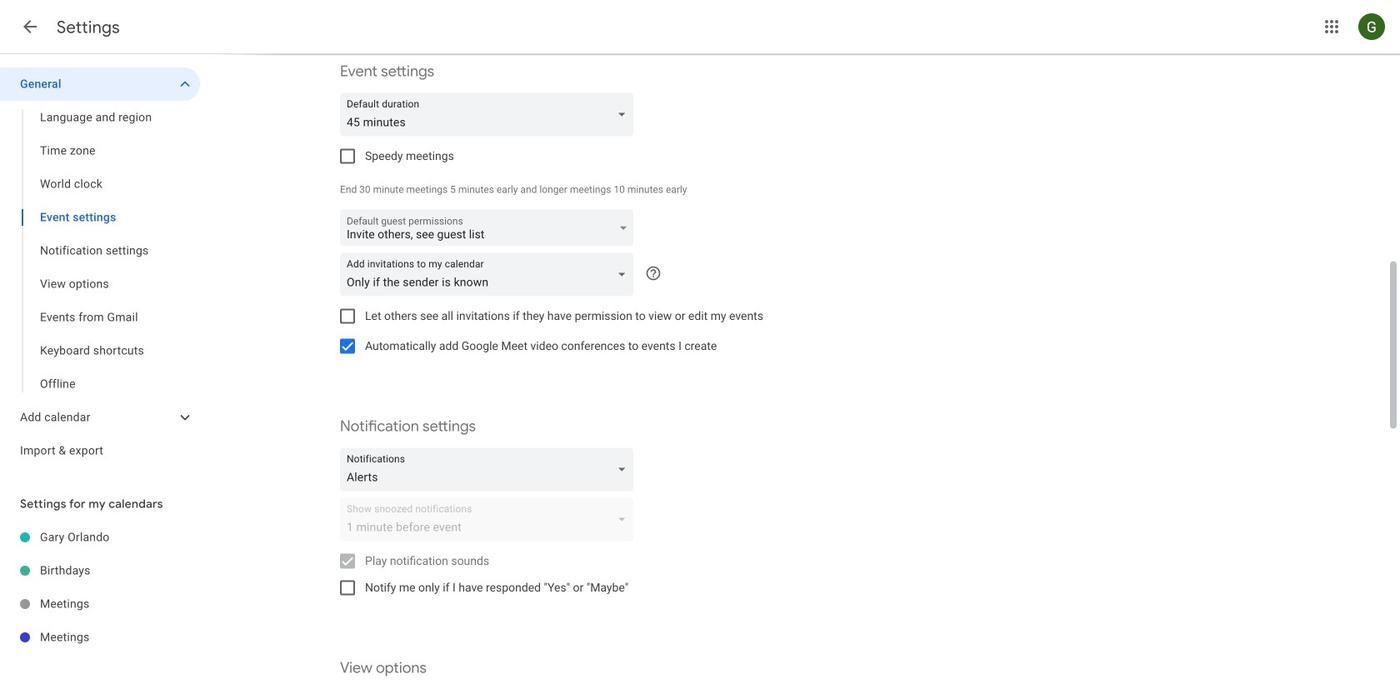Task type: vqa. For each thing, say whether or not it's contained in the screenshot.
first 'MEETINGS' tree item from the top
yes



Task type: locate. For each thing, give the bounding box(es) containing it.
tree
[[0, 68, 200, 468], [0, 521, 200, 654]]

1 tree from the top
[[0, 68, 200, 468]]

heading
[[57, 17, 120, 38]]

meetings tree item down 'birthdays' tree item
[[0, 621, 200, 654]]

meetings tree item down gary orlando tree item
[[0, 588, 200, 621]]

group
[[0, 101, 200, 401]]

2 tree from the top
[[0, 521, 200, 654]]

0 vertical spatial tree
[[0, 68, 200, 468]]

birthdays tree item
[[0, 554, 200, 588]]

gary orlando tree item
[[0, 521, 200, 554]]

meetings tree item
[[0, 588, 200, 621], [0, 621, 200, 654]]

None field
[[340, 93, 640, 136], [340, 253, 640, 296], [340, 448, 640, 491], [340, 93, 640, 136], [340, 253, 640, 296], [340, 448, 640, 491]]

go back image
[[20, 17, 40, 37]]

1 vertical spatial tree
[[0, 521, 200, 654]]

1 meetings tree item from the top
[[0, 588, 200, 621]]



Task type: describe. For each thing, give the bounding box(es) containing it.
2 meetings tree item from the top
[[0, 621, 200, 654]]

general tree item
[[0, 68, 200, 101]]



